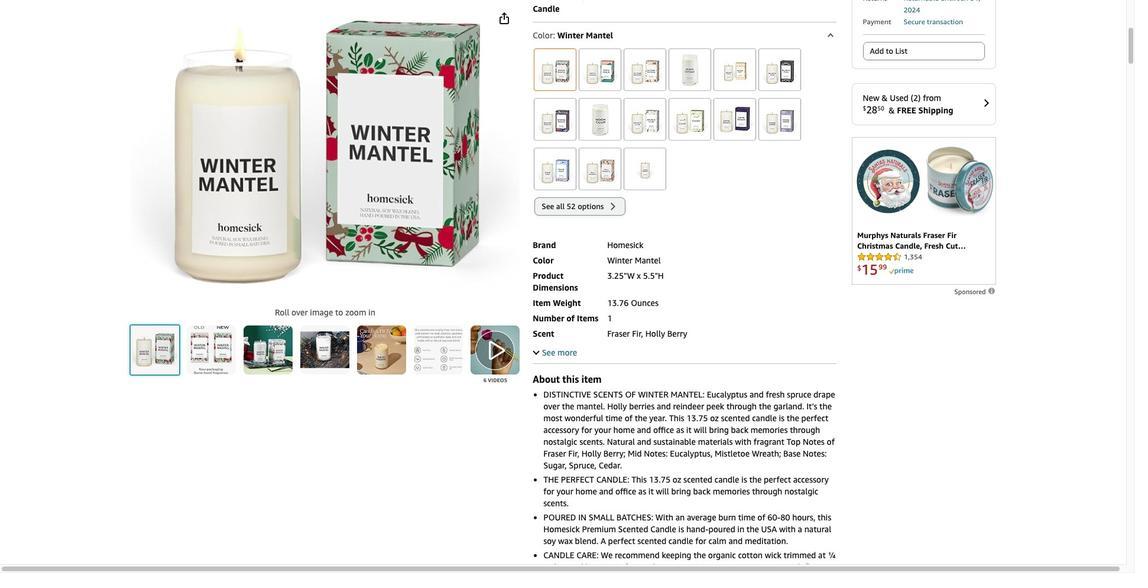 Task type: locate. For each thing, give the bounding box(es) containing it.
spruce
[[787, 390, 811, 400]]

about this item distinctive scents of winter mantel: eucalyptus and fresh spruce drape over the mantel. holly berries and reindeer peek through the garland. it's the most wonderful time of the year. this 13.75 oz scented candle is the perfect accessory for your home and office as it will bring back memories through nostalgic scents. natural and sustainable materials with fragrant top notes of fraser fir, holly berry; mid notes: eucalyptus, mistletoe wreath; base notes: sugar, spruce, cedar. the perfect candle: this 13.75 oz scented candle is the perfect accessory for your home and office as it will bring back memories through nostalgic scents. poured in small batches: with an average burn time of 60-80 hours, this homesick premium scented candle is hand-poured in the usa with a natural soy wax blend. a perfect scented candle for calm and meditation. candle care: we recommend keeping the organic cotton wick trimmed at ¼ inches and burning it for 2-3 hours at a time. important: extinguish flam
[[533, 374, 836, 573]]

52
[[567, 202, 576, 211]]

1 horizontal spatial a
[[798, 524, 802, 535]]

garland.
[[774, 402, 804, 412]]

2 horizontal spatial perfect
[[801, 413, 829, 423]]

the
[[562, 402, 574, 412], [759, 402, 771, 412], [819, 402, 832, 412], [635, 413, 647, 423], [787, 413, 799, 423], [749, 475, 762, 485], [747, 524, 759, 535], [694, 551, 706, 561]]

1 horizontal spatial this
[[669, 413, 684, 423]]

1 horizontal spatial to
[[886, 46, 893, 56]]

0 horizontal spatial accessory
[[543, 425, 579, 435]]

holly up the spruce,
[[582, 449, 601, 459]]

0 horizontal spatial perfect
[[608, 536, 635, 546]]

winter inside "element"
[[557, 30, 584, 40]]

burn
[[718, 513, 736, 523]]

0 vertical spatial winter
[[557, 30, 584, 40]]

1 horizontal spatial it
[[648, 487, 654, 497]]

and up year.
[[657, 402, 671, 412]]

fraser inside about this item distinctive scents of winter mantel: eucalyptus and fresh spruce drape over the mantel. holly berries and reindeer peek through the garland. it's the most wonderful time of the year. this 13.75 oz scented candle is the perfect accessory for your home and office as it will bring back memories through nostalgic scents. natural and sustainable materials with fragrant top notes of fraser fir, holly berry; mid notes: eucalyptus, mistletoe wreath; base notes: sugar, spruce, cedar. the perfect candle: this 13.75 oz scented candle is the perfect accessory for your home and office as it will bring back memories through nostalgic scents. poured in small batches: with an average burn time of 60-80 hours, this homesick premium scented candle is hand-poured in the usa with a natural soy wax blend. a perfect scented candle for calm and meditation. candle care: we recommend keeping the organic cotton wick trimmed at ¼ inches and burning it for 2-3 hours at a time. important: extinguish flam
[[543, 449, 566, 459]]

0 horizontal spatial to
[[335, 307, 343, 317]]

1 notes: from the left
[[644, 449, 668, 459]]

fir, up the spruce,
[[568, 449, 579, 459]]

as up sustainable
[[676, 425, 684, 435]]

to left list
[[886, 46, 893, 56]]

0 vertical spatial in
[[368, 307, 375, 317]]

videos
[[488, 377, 507, 384]]

0 vertical spatial scented
[[721, 413, 750, 423]]

1 vertical spatial as
[[638, 487, 646, 497]]

wonderful
[[565, 413, 603, 423]]

to inside add to list link
[[886, 46, 893, 56]]

1 vertical spatial see
[[542, 348, 555, 358]]

0 vertical spatial through
[[726, 402, 757, 412]]

this right the candle:
[[632, 475, 647, 485]]

used
[[890, 93, 909, 103]]

nostalgic
[[543, 437, 577, 447], [785, 487, 818, 497]]

1 vertical spatial with
[[779, 524, 796, 535]]

5.5"h
[[643, 271, 664, 281]]

items
[[577, 313, 598, 323]]

returnable
[[904, 0, 939, 3]]

small
[[589, 513, 614, 523]]

2024
[[904, 6, 920, 14]]

& up '50'
[[882, 93, 888, 103]]

0 horizontal spatial winter
[[557, 30, 584, 40]]

and down "poured"
[[729, 536, 743, 546]]

0 vertical spatial candle
[[533, 4, 560, 14]]

13.76
[[607, 298, 629, 308]]

the down fresh
[[759, 402, 771, 412]]

calm
[[708, 536, 726, 546]]

is down garland. at right
[[779, 413, 785, 423]]

1 horizontal spatial office
[[653, 425, 674, 435]]

1 vertical spatial homesick
[[543, 524, 580, 535]]

1 horizontal spatial will
[[694, 425, 707, 435]]

candle
[[543, 551, 574, 561]]

year.
[[649, 413, 667, 423]]

fraser down "1"
[[607, 329, 630, 339]]

nostalgic up sugar,
[[543, 437, 577, 447]]

scents. down "wonderful"
[[579, 437, 605, 447]]

1 vertical spatial in
[[737, 524, 744, 535]]

bring
[[709, 425, 729, 435], [671, 487, 691, 497]]

back up 'average'
[[693, 487, 711, 497]]

memories up the "burn"
[[713, 487, 750, 497]]

of
[[567, 313, 575, 323], [625, 413, 633, 423], [827, 437, 835, 447], [757, 513, 765, 523]]

holly left berry
[[645, 329, 665, 339]]

0 vertical spatial fraser
[[607, 329, 630, 339]]

1 vertical spatial your
[[557, 487, 573, 497]]

winter mantel image
[[536, 51, 574, 89]]

0 horizontal spatial scents.
[[543, 498, 569, 509]]

13.75 up with
[[649, 475, 670, 485]]

through
[[726, 402, 757, 412], [790, 425, 820, 435], [752, 487, 782, 497]]

shipping
[[918, 105, 953, 116]]

homesick down "poured"
[[543, 524, 580, 535]]

in inside about this item distinctive scents of winter mantel: eucalyptus and fresh spruce drape over the mantel. holly berries and reindeer peek through the garland. it's the most wonderful time of the year. this 13.75 oz scented candle is the perfect accessory for your home and office as it will bring back memories through nostalgic scents. natural and sustainable materials with fragrant top notes of fraser fir, holly berry; mid notes: eucalyptus, mistletoe wreath; base notes: sugar, spruce, cedar. the perfect candle: this 13.75 oz scented candle is the perfect accessory for your home and office as it will bring back memories through nostalgic scents. poured in small batches: with an average burn time of 60-80 hours, this homesick premium scented candle is hand-poured in the usa with a natural soy wax blend. a perfect scented candle for calm and meditation. candle care: we recommend keeping the organic cotton wick trimmed at ¼ inches and burning it for 2-3 hours at a time. important: extinguish flam
[[737, 524, 744, 535]]

extender expand image
[[533, 349, 540, 355]]

the left usa
[[747, 524, 759, 535]]

time down the scents
[[605, 413, 623, 423]]

brunch club image
[[626, 101, 664, 138]]

candle inside about this item distinctive scents of winter mantel: eucalyptus and fresh spruce drape over the mantel. holly berries and reindeer peek through the garland. it's the most wonderful time of the year. this 13.75 oz scented candle is the perfect accessory for your home and office as it will bring back memories through nostalgic scents. natural and sustainable materials with fragrant top notes of fraser fir, holly berry; mid notes: eucalyptus, mistletoe wreath; base notes: sugar, spruce, cedar. the perfect candle: this 13.75 oz scented candle is the perfect accessory for your home and office as it will bring back memories through nostalgic scents. poured in small batches: with an average burn time of 60-80 hours, this homesick premium scented candle is hand-poured in the usa with a natural soy wax blend. a perfect scented candle for calm and meditation. candle care: we recommend keeping the organic cotton wick trimmed at ¼ inches and burning it for 2-3 hours at a time. important: extinguish flam
[[650, 524, 676, 535]]

nostalgic up hours,
[[785, 487, 818, 497]]

will up with
[[656, 487, 669, 497]]

13.75 down reindeer
[[687, 413, 708, 423]]

see for see all 52 options
[[542, 202, 554, 211]]

0 vertical spatial oz
[[710, 413, 719, 423]]

in right "poured"
[[737, 524, 744, 535]]

0 horizontal spatial this
[[562, 374, 579, 386]]

2 see from the top
[[542, 348, 555, 358]]

beach cottage image
[[671, 51, 709, 89]]

homesick
[[607, 240, 644, 250], [543, 524, 580, 535]]

premium
[[582, 524, 616, 535]]

for down the hand-
[[695, 536, 706, 546]]

natural
[[607, 437, 635, 447]]

1 horizontal spatial homesick
[[607, 240, 644, 250]]

through up notes
[[790, 425, 820, 435]]

number of items
[[533, 313, 598, 323]]

0 horizontal spatial oz
[[673, 475, 681, 485]]

accessory down "most"
[[543, 425, 579, 435]]

50
[[877, 105, 884, 112]]

&
[[882, 93, 888, 103], [889, 105, 895, 116]]

80
[[780, 513, 790, 523]]

back up "mistletoe"
[[731, 425, 748, 435]]

this down reindeer
[[669, 413, 684, 423]]

through up 60-
[[752, 487, 782, 497]]

the down 'wreath;'
[[749, 475, 762, 485]]

0 vertical spatial time
[[605, 413, 623, 423]]

1 horizontal spatial with
[[779, 524, 796, 535]]

back
[[731, 425, 748, 435], [693, 487, 711, 497]]

1 horizontal spatial nostalgic
[[785, 487, 818, 497]]

0 horizontal spatial nostalgic
[[543, 437, 577, 447]]

cedar.
[[599, 461, 622, 471]]

wax
[[558, 536, 573, 546]]

holly
[[645, 329, 665, 339], [607, 402, 627, 412], [582, 449, 601, 459]]

see left all
[[542, 202, 554, 211]]

your up natural
[[594, 425, 611, 435]]

0 vertical spatial candle
[[752, 413, 777, 423]]

blend.
[[575, 536, 598, 546]]

soy
[[543, 536, 556, 546]]

candle up keeping
[[669, 536, 693, 546]]

zoom
[[345, 307, 366, 317]]

and
[[750, 390, 764, 400], [657, 402, 671, 412], [637, 425, 651, 435], [637, 437, 651, 447], [599, 487, 613, 497], [729, 536, 743, 546], [569, 562, 583, 572]]

see more button
[[533, 348, 577, 358]]

accessory down "base"
[[793, 475, 829, 485]]

candle down "mistletoe"
[[715, 475, 739, 485]]

0 horizontal spatial in
[[368, 307, 375, 317]]

perfect down 'scented' on the right
[[608, 536, 635, 546]]

1 vertical spatial memories
[[713, 487, 750, 497]]

1 vertical spatial candle
[[650, 524, 676, 535]]

1 horizontal spatial scents.
[[579, 437, 605, 447]]

top
[[787, 437, 801, 447]]

1 see from the top
[[542, 202, 554, 211]]

1 horizontal spatial your
[[594, 425, 611, 435]]

1 horizontal spatial fir,
[[632, 329, 643, 339]]

in right zoom
[[368, 307, 375, 317]]

at
[[818, 551, 826, 561], [676, 562, 684, 572]]

scented down peek
[[721, 413, 750, 423]]

perfect down 'wreath;'
[[764, 475, 791, 485]]

oz down peek
[[710, 413, 719, 423]]

a down hours,
[[798, 524, 802, 535]]

time right the "burn"
[[738, 513, 755, 523]]

0 horizontal spatial office
[[615, 487, 636, 497]]

perfect down the it's
[[801, 413, 829, 423]]

mantel:
[[671, 390, 705, 400]]

office down the candle:
[[615, 487, 636, 497]]

important:
[[714, 562, 762, 572]]

1 horizontal spatial in
[[737, 524, 744, 535]]

2 horizontal spatial candle
[[752, 413, 777, 423]]

and down 'care:'
[[569, 562, 583, 572]]

2 horizontal spatial it
[[686, 425, 692, 435]]

mantel.
[[577, 402, 605, 412]]

1 vertical spatial holly
[[607, 402, 627, 412]]

as
[[676, 425, 684, 435], [638, 487, 646, 497]]

0 vertical spatial bring
[[709, 425, 729, 435]]

1 horizontal spatial candle
[[715, 475, 739, 485]]

candle up color: at the top
[[533, 4, 560, 14]]

1 vertical spatial scented
[[683, 475, 712, 485]]

will up materials
[[694, 425, 707, 435]]

options
[[578, 202, 604, 211]]

mantel inside "element"
[[586, 30, 613, 40]]

1 vertical spatial nostalgic
[[785, 487, 818, 497]]

scented up recommend
[[637, 536, 666, 546]]

1 horizontal spatial winter
[[607, 256, 633, 266]]

fir, down 13.76 ounces at the bottom right of the page
[[632, 329, 643, 339]]

2 vertical spatial through
[[752, 487, 782, 497]]

four twenty image
[[626, 150, 664, 188]]

it right the burning
[[617, 562, 622, 572]]

is down "mistletoe"
[[741, 475, 747, 485]]

home down perfect
[[576, 487, 597, 497]]

notes: down notes
[[803, 449, 827, 459]]

0 horizontal spatial candle
[[533, 4, 560, 14]]

candle down with
[[650, 524, 676, 535]]

sugar,
[[543, 461, 567, 471]]

candle
[[533, 4, 560, 14], [650, 524, 676, 535]]

home
[[613, 425, 635, 435], [576, 487, 597, 497]]

hand-
[[686, 524, 709, 535]]

candle up fragrant
[[752, 413, 777, 423]]

office down year.
[[653, 425, 674, 435]]

home up natural
[[613, 425, 635, 435]]

bring up materials
[[709, 425, 729, 435]]

accessory
[[543, 425, 579, 435], [793, 475, 829, 485]]

0 horizontal spatial mantel
[[586, 30, 613, 40]]

fall hearth image
[[581, 150, 619, 188]]

0 horizontal spatial is
[[678, 524, 684, 535]]

is down an
[[678, 524, 684, 535]]

your
[[594, 425, 611, 435], [557, 487, 573, 497]]

bring up an
[[671, 487, 691, 497]]

at down keeping
[[676, 562, 684, 572]]

0 vertical spatial accessory
[[543, 425, 579, 435]]

2 vertical spatial perfect
[[608, 536, 635, 546]]

2 horizontal spatial scented
[[721, 413, 750, 423]]

winter
[[557, 30, 584, 40], [607, 256, 633, 266]]

distinctive
[[543, 390, 591, 400]]

0 horizontal spatial scented
[[637, 536, 666, 546]]

the down garland. at right
[[787, 413, 799, 423]]

for left 2-
[[625, 562, 635, 572]]

notes: right mid
[[644, 449, 668, 459]]

See all 52 options submit
[[535, 198, 625, 215]]

as up 'batches:'
[[638, 487, 646, 497]]

hours
[[653, 562, 674, 572]]

materials
[[698, 437, 733, 447]]

0 vertical spatial fir,
[[632, 329, 643, 339]]

over inside about this item distinctive scents of winter mantel: eucalyptus and fresh spruce drape over the mantel. holly berries and reindeer peek through the garland. it's the most wonderful time of the year. this 13.75 oz scented candle is the perfect accessory for your home and office as it will bring back memories through nostalgic scents. natural and sustainable materials with fragrant top notes of fraser fir, holly berry; mid notes: eucalyptus, mistletoe wreath; base notes: sugar, spruce, cedar. the perfect candle: this 13.75 oz scented candle is the perfect accessory for your home and office as it will bring back memories through nostalgic scents. poured in small batches: with an average burn time of 60-80 hours, this homesick premium scented candle is hand-poured in the usa with a natural soy wax blend. a perfect scented candle for calm and meditation. candle care: we recommend keeping the organic cotton wick trimmed at ¼ inches and burning it for 2-3 hours at a time. important: extinguish flam
[[543, 402, 560, 412]]

a
[[798, 524, 802, 535], [686, 562, 690, 572]]

winter up 3.25"w
[[607, 256, 633, 266]]

evening unwind image
[[761, 101, 799, 138]]

0 vertical spatial 13.75
[[687, 413, 708, 423]]

and down the candle:
[[599, 487, 613, 497]]

0 horizontal spatial homesick
[[543, 524, 580, 535]]

scents. up "poured"
[[543, 498, 569, 509]]

in
[[578, 513, 587, 523]]

at left ¼
[[818, 551, 826, 561]]

memories up fragrant
[[751, 425, 788, 435]]

1 horizontal spatial candle
[[650, 524, 676, 535]]

oz down eucalyptus,
[[673, 475, 681, 485]]

0 vertical spatial nostalgic
[[543, 437, 577, 447]]

1 vertical spatial fraser
[[543, 449, 566, 459]]

office
[[653, 425, 674, 435], [615, 487, 636, 497]]

19th hole image
[[581, 51, 619, 89]]

with
[[735, 437, 751, 447], [779, 524, 796, 535]]

this up distinctive
[[562, 374, 579, 386]]

add to list
[[870, 46, 908, 56]]

mantel
[[586, 30, 613, 40], [635, 256, 661, 266]]

through down the eucalyptus
[[726, 402, 757, 412]]

0 vertical spatial it
[[686, 425, 692, 435]]

1 horizontal spatial fraser
[[607, 329, 630, 339]]

homesick up 'winter mantel'
[[607, 240, 644, 250]]

with down 80
[[779, 524, 796, 535]]

to left zoom
[[335, 307, 343, 317]]

sustainable
[[653, 437, 696, 447]]

over up "most"
[[543, 402, 560, 412]]

over
[[291, 307, 308, 317], [543, 402, 560, 412]]

jan
[[957, 0, 968, 3]]

homesick premium scented candle, winter mantel - scents of fraser fir, holly berry, 13.75 oz, 60-80 hour burn, natural soy blend candle home decor, relaxing aromatherapy candle image
[[130, 19, 520, 285]]

2 vertical spatial candle
[[669, 536, 693, 546]]

0 vertical spatial home
[[613, 425, 635, 435]]

1 horizontal spatial over
[[543, 402, 560, 412]]

of left 60-
[[757, 513, 765, 523]]

eucalyptus
[[707, 390, 747, 400]]

notes:
[[644, 449, 668, 459], [803, 449, 827, 459]]

0 horizontal spatial home
[[576, 487, 597, 497]]

1 horizontal spatial holly
[[607, 402, 627, 412]]

0 horizontal spatial &
[[882, 93, 888, 103]]

this up natural
[[818, 513, 831, 523]]

burning
[[586, 562, 615, 572]]

a left time.
[[686, 562, 690, 572]]

fraser up sugar,
[[543, 449, 566, 459]]

winter right color: at the top
[[557, 30, 584, 40]]

date night image
[[716, 101, 754, 138]]

2 vertical spatial scented
[[637, 536, 666, 546]]

with up "mistletoe"
[[735, 437, 751, 447]]

2 horizontal spatial is
[[779, 413, 785, 423]]

secure transaction
[[904, 17, 963, 26]]

the down distinctive
[[562, 402, 574, 412]]

eucalyptus,
[[670, 449, 713, 459]]

0 vertical spatial &
[[882, 93, 888, 103]]

0 vertical spatial to
[[886, 46, 893, 56]]

poured
[[708, 524, 735, 535]]

of down weight
[[567, 313, 575, 323]]

it
[[686, 425, 692, 435], [648, 487, 654, 497], [617, 562, 622, 572]]

None submit
[[533, 47, 578, 93], [578, 47, 623, 93], [623, 47, 668, 93], [668, 47, 713, 93], [713, 47, 757, 93], [757, 47, 802, 93], [533, 96, 578, 143], [578, 96, 623, 143], [623, 96, 668, 143], [668, 96, 713, 143], [713, 96, 757, 143], [757, 96, 802, 143], [533, 146, 578, 192], [578, 146, 623, 192], [623, 146, 668, 192], [130, 326, 179, 375], [187, 326, 236, 375], [244, 326, 293, 375], [301, 326, 350, 375], [357, 326, 406, 375], [414, 326, 463, 375], [471, 326, 520, 375], [533, 47, 578, 93], [578, 47, 623, 93], [623, 47, 668, 93], [668, 47, 713, 93], [713, 47, 757, 93], [757, 47, 802, 93], [533, 96, 578, 143], [578, 96, 623, 143], [623, 96, 668, 143], [668, 96, 713, 143], [713, 96, 757, 143], [757, 96, 802, 143], [533, 146, 578, 192], [578, 146, 623, 192], [623, 146, 668, 192], [130, 326, 179, 375], [187, 326, 236, 375], [244, 326, 293, 375], [301, 326, 350, 375], [357, 326, 406, 375], [414, 326, 463, 375], [471, 326, 520, 375]]

it up sustainable
[[686, 425, 692, 435]]

holly down the scents
[[607, 402, 627, 412]]

inches
[[543, 562, 567, 572]]

is
[[779, 413, 785, 423], [741, 475, 747, 485], [678, 524, 684, 535]]

your down perfect
[[557, 487, 573, 497]]

see right extender expand icon
[[542, 348, 555, 358]]

0 horizontal spatial fir,
[[568, 449, 579, 459]]

mantel up 19th hole image
[[586, 30, 613, 40]]



Task type: describe. For each thing, give the bounding box(es) containing it.
1 vertical spatial office
[[615, 487, 636, 497]]

0 horizontal spatial with
[[735, 437, 751, 447]]

returnable until jan 31, 2024 payment
[[863, 0, 980, 26]]

0 horizontal spatial your
[[557, 487, 573, 497]]

recommend
[[615, 551, 660, 561]]

1 vertical spatial oz
[[673, 475, 681, 485]]

1 vertical spatial perfect
[[764, 475, 791, 485]]

1 vertical spatial 13.75
[[649, 475, 670, 485]]

scent
[[533, 329, 554, 339]]

1
[[607, 313, 612, 323]]

product dimensions
[[533, 271, 578, 293]]

sponsored
[[954, 288, 988, 296]]

0 horizontal spatial at
[[676, 562, 684, 572]]

0 vertical spatial holly
[[645, 329, 665, 339]]

about
[[533, 374, 560, 386]]

0 vertical spatial memories
[[751, 425, 788, 435]]

1 horizontal spatial as
[[676, 425, 684, 435]]

new
[[863, 93, 879, 103]]

0 vertical spatial this
[[669, 413, 684, 423]]

hours,
[[792, 513, 815, 523]]

item weight
[[533, 298, 581, 308]]

color
[[533, 256, 554, 266]]

of down berries
[[625, 413, 633, 423]]

organic
[[708, 551, 736, 561]]

base
[[783, 449, 801, 459]]

add to list link
[[863, 43, 984, 60]]

1 horizontal spatial time
[[738, 513, 755, 523]]

0 vertical spatial will
[[694, 425, 707, 435]]

an
[[676, 513, 685, 523]]

secure transaction button
[[904, 16, 963, 26]]

most
[[543, 413, 562, 423]]

0 vertical spatial perfect
[[801, 413, 829, 423]]

1 vertical spatial scents.
[[543, 498, 569, 509]]

1 vertical spatial home
[[576, 487, 597, 497]]

weight
[[553, 298, 581, 308]]

care:
[[577, 551, 599, 561]]

0 horizontal spatial this
[[632, 475, 647, 485]]

0 vertical spatial over
[[291, 307, 308, 317]]

extinguish
[[764, 562, 803, 572]]

cotton
[[738, 551, 763, 561]]

drape
[[813, 390, 835, 400]]

leave feedback on sponsored ad element
[[954, 288, 996, 296]]

ounces
[[631, 298, 659, 308]]

product
[[533, 271, 564, 281]]

1 vertical spatial will
[[656, 487, 669, 497]]

and up mid
[[637, 437, 651, 447]]

and down year.
[[637, 425, 651, 435]]

bonfire nights image
[[536, 101, 574, 138]]

2 notes: from the left
[[803, 449, 827, 459]]

keeping
[[662, 551, 691, 561]]

0 vertical spatial a
[[798, 524, 802, 535]]

camp image
[[671, 101, 709, 138]]

1 vertical spatial mantel
[[635, 256, 661, 266]]

autumn hayride image
[[626, 51, 664, 89]]

1 horizontal spatial accessory
[[793, 475, 829, 485]]

add
[[870, 46, 884, 56]]

1 vertical spatial bring
[[671, 487, 691, 497]]

winter mantel
[[607, 256, 661, 266]]

1 horizontal spatial back
[[731, 425, 748, 435]]

x
[[637, 271, 641, 281]]

book club image
[[581, 101, 619, 138]]

peek
[[706, 402, 724, 412]]

0 vertical spatial is
[[779, 413, 785, 423]]

fresh
[[766, 390, 785, 400]]

a
[[601, 536, 606, 546]]

sponsored link
[[954, 288, 996, 296]]

for down "wonderful"
[[581, 425, 592, 435]]

see more
[[542, 348, 577, 358]]

meditation.
[[745, 536, 788, 546]]

wreath;
[[752, 449, 781, 459]]

berry
[[667, 329, 687, 339]]

mistletoe
[[715, 449, 750, 459]]

0 vertical spatial homesick
[[607, 240, 644, 250]]

1 horizontal spatial scented
[[683, 475, 712, 485]]

brand
[[533, 240, 556, 250]]

color: winter mantel
[[533, 30, 613, 40]]

and left fresh
[[750, 390, 764, 400]]

2-
[[638, 562, 646, 572]]

fir, inside about this item distinctive scents of winter mantel: eucalyptus and fresh spruce drape over the mantel. holly berries and reindeer peek through the garland. it's the most wonderful time of the year. this 13.75 oz scented candle is the perfect accessory for your home and office as it will bring back memories through nostalgic scents. natural and sustainable materials with fragrant top notes of fraser fir, holly berry; mid notes: eucalyptus, mistletoe wreath; base notes: sugar, spruce, cedar. the perfect candle: this 13.75 oz scented candle is the perfect accessory for your home and office as it will bring back memories through nostalgic scents. poured in small batches: with an average burn time of 60-80 hours, this homesick premium scented candle is hand-poured in the usa with a natural soy wax blend. a perfect scented candle for calm and meditation. candle care: we recommend keeping the organic cotton wick trimmed at ¼ inches and burning it for 2-3 hours at a time. important: extinguish flam
[[568, 449, 579, 459]]

1 vertical spatial &
[[889, 105, 895, 116]]

the up time.
[[694, 551, 706, 561]]

0 vertical spatial at
[[818, 551, 826, 561]]

image
[[310, 307, 333, 317]]

fair day image
[[536, 150, 574, 188]]

& free shipping
[[889, 105, 953, 116]]

3.25"w x 5.5"h
[[607, 271, 664, 281]]

birthday party image
[[716, 51, 754, 89]]

fraser fir, holly berry
[[607, 329, 687, 339]]

berries
[[629, 402, 655, 412]]

0 horizontal spatial back
[[693, 487, 711, 497]]

1 horizontal spatial is
[[741, 475, 747, 485]]

see for see more
[[542, 348, 555, 358]]

black tux image
[[761, 51, 799, 89]]

1 horizontal spatial home
[[613, 425, 635, 435]]

1 vertical spatial through
[[790, 425, 820, 435]]

until
[[941, 0, 956, 3]]

mid
[[628, 449, 642, 459]]

fragrant
[[754, 437, 784, 447]]

1 vertical spatial this
[[818, 513, 831, 523]]

0 horizontal spatial time
[[605, 413, 623, 423]]

time.
[[692, 562, 711, 572]]

60-
[[768, 513, 780, 523]]

natural
[[804, 524, 831, 535]]

new & used (2) from $ 28 50
[[863, 93, 941, 116]]

selected color is winter mantel. tap to collapse. element
[[533, 23, 836, 47]]

from
[[923, 93, 941, 103]]

$
[[863, 105, 866, 112]]

for down the
[[543, 487, 554, 497]]

scented
[[618, 524, 648, 535]]

2 vertical spatial it
[[617, 562, 622, 572]]

free
[[897, 105, 916, 116]]

0 vertical spatial your
[[594, 425, 611, 435]]

& inside new & used (2) from $ 28 50
[[882, 93, 888, 103]]

Add to List radio
[[863, 42, 985, 61]]

0 horizontal spatial holly
[[582, 449, 601, 459]]

3.25"w
[[607, 271, 635, 281]]

secure
[[904, 17, 925, 26]]

trimmed
[[784, 551, 816, 561]]

homesick inside about this item distinctive scents of winter mantel: eucalyptus and fresh spruce drape over the mantel. holly berries and reindeer peek through the garland. it's the most wonderful time of the year. this 13.75 oz scented candle is the perfect accessory for your home and office as it will bring back memories through nostalgic scents. natural and sustainable materials with fragrant top notes of fraser fir, holly berry; mid notes: eucalyptus, mistletoe wreath; base notes: sugar, spruce, cedar. the perfect candle: this 13.75 oz scented candle is the perfect accessory for your home and office as it will bring back memories through nostalgic scents. poured in small batches: with an average burn time of 60-80 hours, this homesick premium scented candle is hand-poured in the usa with a natural soy wax blend. a perfect scented candle for calm and meditation. candle care: we recommend keeping the organic cotton wick trimmed at ¼ inches and burning it for 2-3 hours at a time. important: extinguish flam
[[543, 524, 580, 535]]

1 vertical spatial to
[[335, 307, 343, 317]]

1 vertical spatial a
[[686, 562, 690, 572]]

perfect
[[561, 475, 594, 485]]

notes
[[803, 437, 825, 447]]

the down berries
[[635, 413, 647, 423]]

¼
[[828, 551, 836, 561]]

2 vertical spatial is
[[678, 524, 684, 535]]

poured
[[543, 513, 576, 523]]

3
[[646, 562, 651, 572]]

winter
[[638, 390, 668, 400]]

13.76 ounces
[[607, 298, 659, 308]]

the
[[543, 475, 559, 485]]

the down drape
[[819, 402, 832, 412]]

of right notes
[[827, 437, 835, 447]]

6
[[483, 377, 487, 384]]

1 horizontal spatial 13.75
[[687, 413, 708, 423]]

wick
[[765, 551, 781, 561]]

scents
[[593, 390, 623, 400]]

color:
[[533, 30, 555, 40]]

roll over image to zoom in
[[275, 307, 375, 317]]

1 horizontal spatial bring
[[709, 425, 729, 435]]

0 vertical spatial this
[[562, 374, 579, 386]]



Task type: vqa. For each thing, say whether or not it's contained in the screenshot.
Service
no



